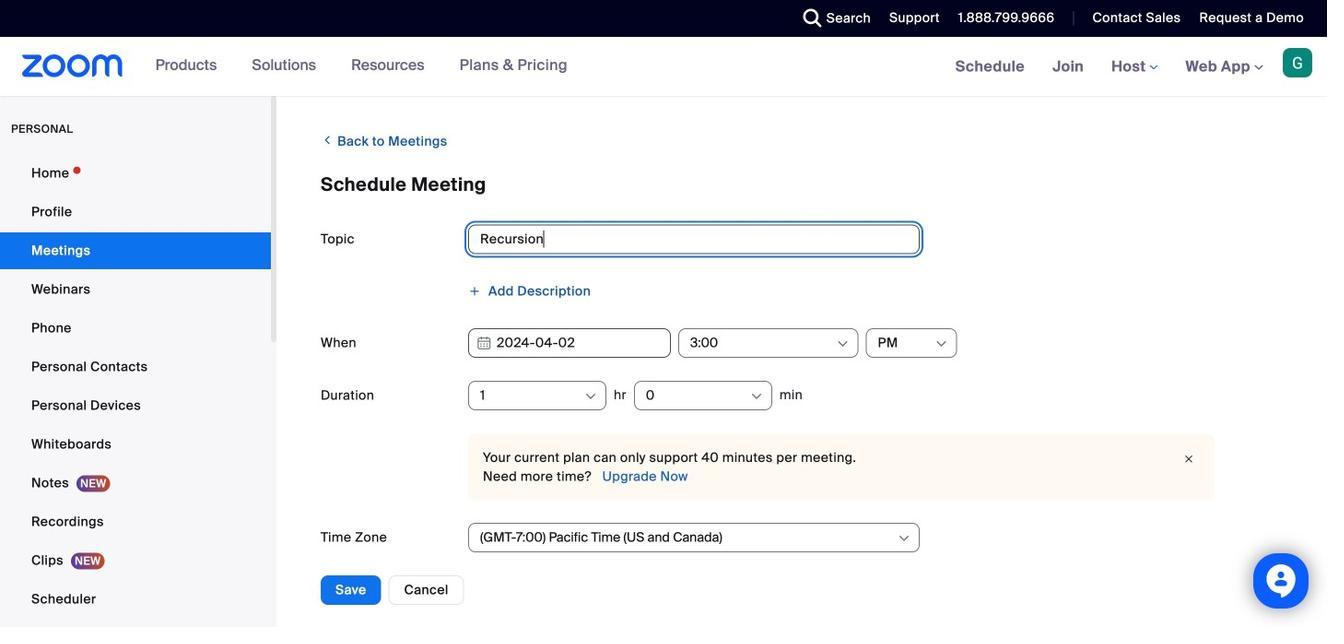 Task type: locate. For each thing, give the bounding box(es) containing it.
meetings navigation
[[942, 37, 1328, 97]]

0 horizontal spatial show options image
[[584, 389, 599, 404]]

show options image down choose date text field
[[584, 389, 599, 404]]

show options image right select start time text box
[[836, 337, 851, 351]]

personal menu menu
[[0, 155, 271, 627]]

show options image down select start time text box
[[750, 389, 764, 404]]

banner
[[0, 37, 1328, 97]]

profile picture image
[[1284, 48, 1313, 77]]

close image
[[1179, 450, 1201, 468]]

show options image
[[836, 337, 851, 351], [584, 389, 599, 404], [750, 389, 764, 404]]

2 horizontal spatial show options image
[[836, 337, 851, 351]]



Task type: vqa. For each thing, say whether or not it's contained in the screenshot.
tab on the top of the page
no



Task type: describe. For each thing, give the bounding box(es) containing it.
select start time text field
[[691, 329, 835, 357]]

product information navigation
[[142, 37, 582, 96]]

add image
[[468, 285, 481, 298]]

1 horizontal spatial show options image
[[750, 389, 764, 404]]

left image
[[321, 131, 334, 149]]

select time zone text field
[[480, 524, 896, 551]]

choose date text field
[[468, 328, 671, 358]]

My Meeting text field
[[468, 225, 920, 254]]

zoom logo image
[[22, 54, 123, 77]]



